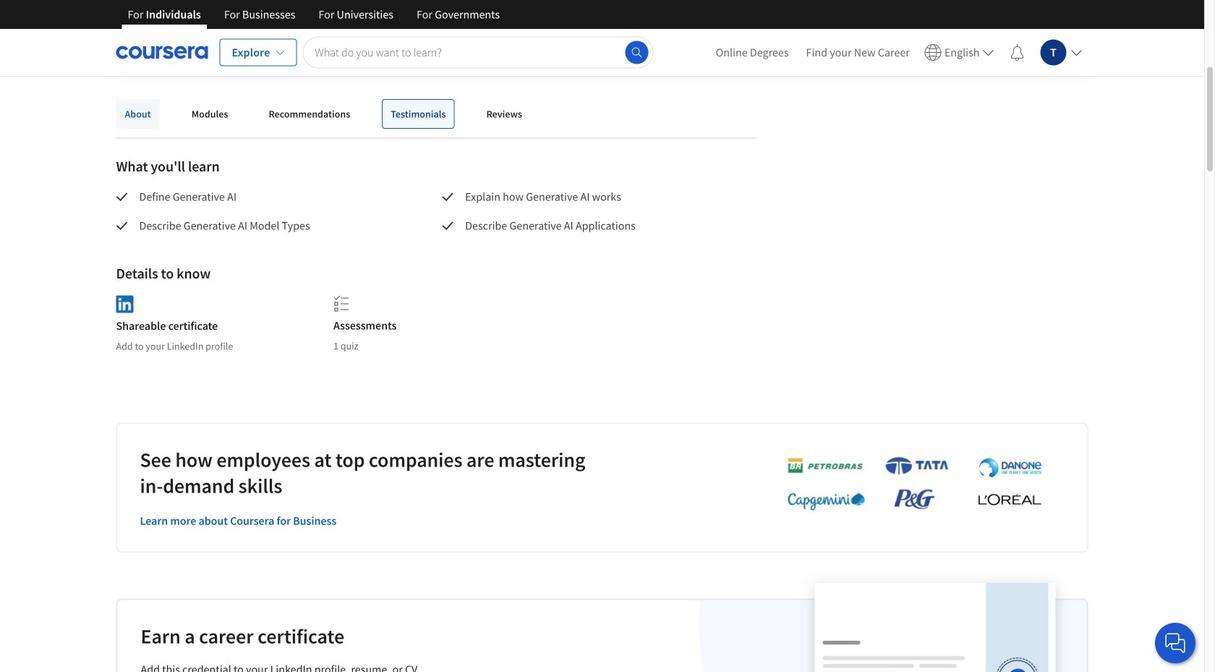 Task type: describe. For each thing, give the bounding box(es) containing it.
What do you want to learn? text field
[[303, 37, 654, 68]]

coursera enterprise logos image
[[766, 456, 1055, 519]]

banner navigation
[[116, 0, 512, 40]]



Task type: vqa. For each thing, say whether or not it's contained in the screenshot.
Application
no



Task type: locate. For each thing, give the bounding box(es) containing it.
coursera image
[[116, 41, 208, 64]]

None search field
[[303, 37, 654, 68]]

coursera career certificate image
[[815, 583, 1056, 672]]



